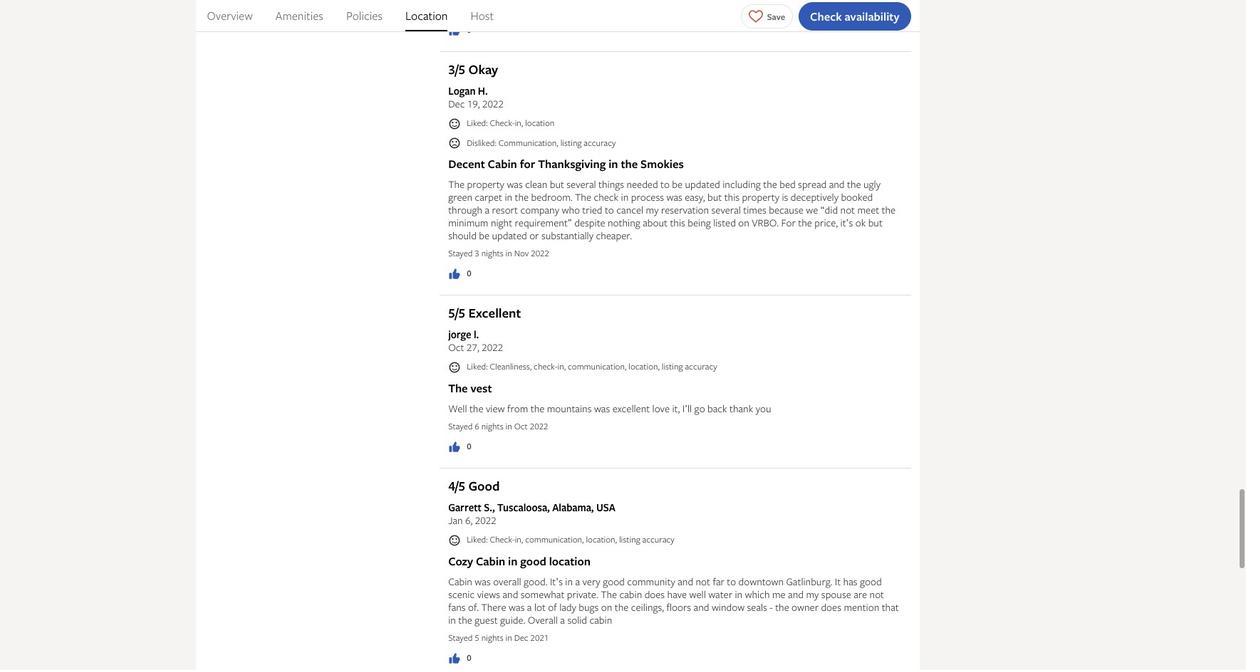 Task type: locate. For each thing, give the bounding box(es) containing it.
nights for excellent
[[482, 420, 504, 433]]

0 horizontal spatial dec
[[448, 97, 465, 111]]

listing up thanksgiving
[[561, 137, 582, 149]]

1 vertical spatial accuracy
[[685, 361, 717, 373]]

0 vertical spatial medium image
[[448, 24, 461, 37]]

it,
[[672, 402, 680, 415]]

scenic
[[448, 588, 475, 601]]

dec for okay
[[448, 97, 465, 111]]

2 horizontal spatial accuracy
[[685, 361, 717, 373]]

but right ok
[[869, 216, 883, 230]]

0 vertical spatial dec
[[448, 97, 465, 111]]

cabin left for
[[488, 156, 517, 172]]

0 vertical spatial communication,
[[568, 361, 627, 373]]

1 vertical spatial liked:
[[467, 361, 488, 373]]

0 down host
[[467, 24, 471, 36]]

the right very on the bottom left of the page
[[601, 588, 617, 601]]

location up disliked: communication, listing accuracy on the left of page
[[525, 117, 555, 129]]

liked: cleanliness, check-in, communication, location, listing accuracy
[[467, 361, 717, 373]]

1 vertical spatial this
[[670, 216, 685, 230]]

bedroom.
[[531, 191, 573, 204]]

1 vertical spatial check-
[[490, 534, 515, 546]]

substantially
[[542, 229, 594, 243]]

oct inside 5/5 excellent jorge l. oct 27, 2022
[[448, 341, 464, 354]]

private.
[[567, 588, 598, 601]]

for
[[520, 156, 536, 172]]

medium image for stayed 5 nights in dec 2021
[[448, 652, 461, 665]]

cabin inside decent cabin for thanksgiving in the smokies the property was clean but several things needed to be updated including the bed spread and the ugly green carpet in the bedroom. the check in process was easy, but this property is deceptively booked through a resort company who tried to cancel my reservation several times because we "did not meet the minimum night requirement" despite nothing about this being listed on vrbo. for the price, it's ok but should be updated or substantially cheaper.
[[488, 156, 517, 172]]

1 horizontal spatial does
[[821, 600, 842, 614]]

my left spouse
[[806, 588, 819, 601]]

the up 'needed' on the right of the page
[[621, 156, 638, 172]]

1 vertical spatial location
[[549, 553, 591, 569]]

who
[[562, 203, 580, 217]]

1 horizontal spatial to
[[661, 178, 670, 191]]

2 horizontal spatial but
[[869, 216, 883, 230]]

meet
[[858, 203, 880, 217]]

1 vertical spatial communication,
[[525, 534, 584, 546]]

in left 'jun'
[[506, 4, 512, 16]]

1 vertical spatial be
[[479, 229, 490, 243]]

0 horizontal spatial several
[[567, 178, 596, 191]]

2022 inside 4/5 good garrett s., tuscaloosa, alabama, usa jan 6, 2022
[[475, 514, 497, 527]]

1 vertical spatial my
[[806, 588, 819, 601]]

0 vertical spatial cabin
[[488, 156, 517, 172]]

go
[[695, 402, 705, 415]]

0 vertical spatial this
[[725, 191, 740, 204]]

1 vertical spatial 3
[[475, 248, 479, 260]]

0 horizontal spatial to
[[605, 203, 614, 217]]

check- down s.,
[[490, 534, 515, 546]]

0 vertical spatial liked:
[[467, 117, 488, 129]]

2 vertical spatial liked:
[[467, 534, 488, 546]]

2 stayed from the top
[[448, 248, 473, 260]]

1 vertical spatial dec
[[514, 632, 529, 644]]

which
[[745, 588, 770, 601]]

5
[[475, 632, 479, 644]]

1 vertical spatial updated
[[492, 229, 527, 243]]

dec left 2021
[[514, 632, 529, 644]]

0 vertical spatial in,
[[515, 117, 523, 129]]

in, up "communication,"
[[515, 117, 523, 129]]

2 horizontal spatial listing
[[662, 361, 683, 373]]

for
[[781, 216, 796, 230]]

0 horizontal spatial this
[[670, 216, 685, 230]]

a
[[485, 203, 490, 217], [575, 575, 580, 588], [527, 600, 532, 614], [560, 613, 565, 627]]

1 vertical spatial in,
[[558, 361, 566, 373]]

1 horizontal spatial dec
[[514, 632, 529, 644]]

1 horizontal spatial several
[[712, 203, 741, 217]]

host link
[[471, 0, 494, 31]]

0 horizontal spatial does
[[645, 588, 665, 601]]

in left of.
[[448, 613, 456, 627]]

0 button
[[448, 24, 471, 37], [448, 268, 471, 281], [448, 440, 471, 454], [448, 652, 471, 665]]

1 horizontal spatial this
[[725, 191, 740, 204]]

has
[[844, 575, 858, 588]]

1 vertical spatial medium image
[[448, 652, 461, 665]]

and
[[829, 178, 845, 191], [678, 575, 694, 588], [503, 588, 518, 601], [788, 588, 804, 601], [694, 600, 709, 614]]

view
[[486, 402, 505, 415]]

liked:
[[467, 117, 488, 129], [467, 361, 488, 373], [467, 534, 488, 546]]

0 vertical spatial small image
[[448, 117, 461, 130]]

check- for location
[[490, 117, 515, 129]]

nights left 'jun'
[[482, 4, 504, 16]]

0 vertical spatial to
[[661, 178, 670, 191]]

medium image up 5/5
[[448, 268, 461, 281]]

0 down "stayed 3 nights in nov 2022"
[[467, 268, 471, 280]]

small image down jan
[[448, 534, 461, 547]]

0 horizontal spatial on
[[601, 600, 612, 614]]

1 vertical spatial oct
[[514, 420, 528, 433]]

this left being
[[670, 216, 685, 230]]

the up well
[[448, 381, 468, 396]]

several down thanksgiving
[[567, 178, 596, 191]]

nights right 5
[[482, 632, 504, 644]]

communication,
[[568, 361, 627, 373], [525, 534, 584, 546]]

oct down from
[[514, 420, 528, 433]]

1 vertical spatial several
[[712, 203, 741, 217]]

to
[[661, 178, 670, 191], [605, 203, 614, 217], [727, 575, 736, 588]]

excellent
[[469, 305, 521, 322]]

smokies
[[641, 156, 684, 172]]

1 vertical spatial medium image
[[448, 441, 461, 454]]

4 0 from the top
[[467, 652, 471, 664]]

stayed 6 nights in oct 2022
[[448, 420, 548, 433]]

0 horizontal spatial not
[[696, 575, 711, 588]]

small image
[[448, 117, 461, 130], [448, 361, 461, 374], [448, 534, 461, 547]]

0 vertical spatial check-
[[490, 117, 515, 129]]

1 vertical spatial cabin
[[476, 553, 505, 569]]

listed
[[714, 216, 736, 230]]

availability
[[845, 8, 900, 24]]

0 horizontal spatial be
[[479, 229, 490, 243]]

not left 'far'
[[696, 575, 711, 588]]

2022 right "nov"
[[531, 248, 549, 260]]

1 horizontal spatial listing
[[619, 534, 640, 546]]

several left times
[[712, 203, 741, 217]]

0 vertical spatial location,
[[629, 361, 660, 373]]

1 vertical spatial on
[[601, 600, 612, 614]]

but
[[550, 178, 564, 191], [708, 191, 722, 204], [869, 216, 883, 230]]

accuracy
[[584, 137, 616, 149], [685, 361, 717, 373], [643, 534, 675, 546]]

1 medium image from the top
[[448, 24, 461, 37]]

have
[[667, 588, 687, 601]]

0 horizontal spatial location,
[[586, 534, 617, 546]]

views
[[477, 588, 500, 601]]

thanksgiving
[[538, 156, 606, 172]]

listing up it,
[[662, 361, 683, 373]]

stayed for 5/5
[[448, 420, 473, 433]]

on right bugs
[[601, 600, 612, 614]]

but right clean
[[550, 178, 564, 191]]

dec
[[448, 97, 465, 111], [514, 632, 529, 644]]

a left solid
[[560, 613, 565, 627]]

2 vertical spatial small image
[[448, 534, 461, 547]]

accuracy up go
[[685, 361, 717, 373]]

0 button for 4/5
[[448, 652, 471, 665]]

cabin down cozy
[[448, 575, 472, 588]]

should
[[448, 229, 477, 243]]

policies link
[[346, 0, 383, 31]]

the left bed
[[763, 178, 777, 191]]

a left lot
[[527, 600, 532, 614]]

2 check- from the top
[[490, 534, 515, 546]]

was left "excellent"
[[594, 402, 610, 415]]

on right the listed
[[739, 216, 750, 230]]

1 vertical spatial location,
[[586, 534, 617, 546]]

1 check- from the top
[[490, 117, 515, 129]]

2022 right 27,
[[482, 341, 503, 354]]

you
[[756, 402, 771, 415]]

medium image left host link
[[448, 24, 461, 37]]

1 horizontal spatial my
[[806, 588, 819, 601]]

1 horizontal spatial location,
[[629, 361, 660, 373]]

3 down should at left top
[[475, 248, 479, 260]]

0 horizontal spatial property
[[467, 178, 505, 191]]

1 vertical spatial small image
[[448, 361, 461, 374]]

-
[[770, 600, 773, 614]]

liked: down 6,
[[467, 534, 488, 546]]

2 small image from the top
[[448, 361, 461, 374]]

it's
[[550, 575, 563, 588]]

medium image
[[448, 268, 461, 281], [448, 441, 461, 454]]

several
[[567, 178, 596, 191], [712, 203, 741, 217]]

0 horizontal spatial listing
[[561, 137, 582, 149]]

cabin
[[620, 588, 642, 601], [590, 613, 612, 627]]

2 horizontal spatial to
[[727, 575, 736, 588]]

2 liked: from the top
[[467, 361, 488, 373]]

1 vertical spatial listing
[[662, 361, 683, 373]]

check availability button
[[799, 2, 911, 30]]

and right spread
[[829, 178, 845, 191]]

are
[[854, 588, 867, 601]]

listing
[[561, 137, 582, 149], [662, 361, 683, 373], [619, 534, 640, 546]]

2 horizontal spatial good
[[860, 575, 882, 588]]

1 vertical spatial cabin
[[590, 613, 612, 627]]

carpet
[[475, 191, 502, 204]]

be left easy,
[[672, 178, 683, 191]]

my right cancel
[[646, 203, 659, 217]]

downtown
[[739, 575, 784, 588]]

the up 6
[[470, 402, 484, 415]]

a left resort
[[485, 203, 490, 217]]

there
[[481, 600, 506, 614]]

stayed for 4/5
[[448, 632, 473, 644]]

1 horizontal spatial updated
[[685, 178, 720, 191]]

3 0 from the top
[[467, 440, 471, 453]]

of
[[548, 600, 557, 614]]

in, for location
[[515, 117, 523, 129]]

4/5
[[448, 477, 465, 495]]

in
[[506, 4, 512, 16], [609, 156, 618, 172], [505, 191, 513, 204], [621, 191, 629, 204], [506, 248, 512, 260], [506, 420, 512, 433], [508, 553, 518, 569], [565, 575, 573, 588], [735, 588, 743, 601], [448, 613, 456, 627], [506, 632, 512, 644]]

stayed left 5
[[448, 632, 473, 644]]

0 vertical spatial on
[[739, 216, 750, 230]]

small image down jorge
[[448, 361, 461, 374]]

property left is
[[742, 191, 780, 204]]

4 stayed from the top
[[448, 632, 473, 644]]

1 medium image from the top
[[448, 268, 461, 281]]

2 0 from the top
[[467, 268, 471, 280]]

the left check
[[575, 191, 592, 204]]

0 vertical spatial my
[[646, 203, 659, 217]]

in, down 'tuscaloosa,' at the bottom left of page
[[515, 534, 523, 546]]

in right check
[[621, 191, 629, 204]]

nights
[[482, 4, 504, 16], [482, 248, 504, 260], [482, 420, 504, 433], [482, 632, 504, 644]]

in, up mountains at bottom left
[[558, 361, 566, 373]]

the vest well the view from the mountains was excellent love it, i'll go back thank you
[[448, 381, 771, 415]]

1 stayed from the top
[[448, 4, 473, 16]]

process
[[631, 191, 664, 204]]

to right tried
[[605, 203, 614, 217]]

guide.
[[500, 613, 526, 627]]

3 0 button from the top
[[448, 440, 471, 454]]

the right from
[[531, 402, 545, 415]]

check- up disliked:
[[490, 117, 515, 129]]

listing up community
[[619, 534, 640, 546]]

far
[[713, 575, 725, 588]]

4 0 button from the top
[[448, 652, 471, 665]]

2 medium image from the top
[[448, 652, 461, 665]]

0 horizontal spatial updated
[[492, 229, 527, 243]]

3 stayed from the top
[[448, 420, 473, 433]]

minimum
[[448, 216, 489, 230]]

list
[[196, 0, 920, 31]]

2 vertical spatial in,
[[515, 534, 523, 546]]

nights left "nov"
[[482, 248, 504, 260]]

small image
[[448, 137, 461, 150]]

was left overall
[[475, 575, 491, 588]]

owner
[[792, 600, 819, 614]]

1 3 from the top
[[475, 4, 479, 16]]

2022
[[483, 97, 504, 111], [531, 248, 549, 260], [482, 341, 503, 354], [530, 420, 548, 433], [475, 514, 497, 527]]

nights right 6
[[482, 420, 504, 433]]

be left night
[[479, 229, 490, 243]]

in right carpet
[[505, 191, 513, 204]]

cabin for 3/5 okay
[[488, 156, 517, 172]]

the left bedroom.
[[515, 191, 529, 204]]

3 liked: from the top
[[467, 534, 488, 546]]

to down smokies
[[661, 178, 670, 191]]

back
[[708, 402, 727, 415]]

this left times
[[725, 191, 740, 204]]

does left have on the right
[[645, 588, 665, 601]]

3 for stayed 3 nights in jun 2023
[[475, 4, 479, 16]]

0 down stayed 5 nights in dec 2021
[[467, 652, 471, 664]]

stayed right location
[[448, 4, 473, 16]]

accuracy up thanksgiving
[[584, 137, 616, 149]]

i'll
[[683, 402, 692, 415]]

0 horizontal spatial my
[[646, 203, 659, 217]]

location, down usa
[[586, 534, 617, 546]]

1 horizontal spatial on
[[739, 216, 750, 230]]

stayed left 6
[[448, 420, 473, 433]]

4 nights from the top
[[482, 632, 504, 644]]

my
[[646, 203, 659, 217], [806, 588, 819, 601]]

good right has
[[860, 575, 882, 588]]

6,
[[465, 514, 473, 527]]

nights for good
[[482, 632, 504, 644]]

medium image for stayed 3 nights in jun 2023
[[448, 24, 461, 37]]

0 vertical spatial medium image
[[448, 268, 461, 281]]

overall
[[493, 575, 521, 588]]

0 vertical spatial be
[[672, 178, 683, 191]]

updated
[[685, 178, 720, 191], [492, 229, 527, 243]]

1 small image from the top
[[448, 117, 461, 130]]

0 vertical spatial several
[[567, 178, 596, 191]]

3 left 'jun'
[[475, 4, 479, 16]]

3 nights from the top
[[482, 420, 504, 433]]

accuracy up community
[[643, 534, 675, 546]]

1 horizontal spatial cabin
[[620, 588, 642, 601]]

good up good.
[[520, 553, 546, 569]]

floors
[[667, 600, 691, 614]]

0 vertical spatial oct
[[448, 341, 464, 354]]

medium image for 3/5 okay
[[448, 268, 461, 281]]

1 horizontal spatial oct
[[514, 420, 528, 433]]

0 horizontal spatial good
[[520, 553, 546, 569]]

2 0 button from the top
[[448, 268, 471, 281]]

3 small image from the top
[[448, 534, 461, 547]]

0 vertical spatial cabin
[[620, 588, 642, 601]]

2 vertical spatial accuracy
[[643, 534, 675, 546]]

overall
[[528, 613, 558, 627]]

2 nights from the top
[[482, 248, 504, 260]]

2022 right 19,
[[483, 97, 504, 111]]

0 button down should at left top
[[448, 268, 471, 281]]

small image for 4/5
[[448, 534, 461, 547]]

dec inside 3/5 okay logan h. dec 19, 2022
[[448, 97, 465, 111]]

0 vertical spatial 3
[[475, 4, 479, 16]]

the
[[621, 156, 638, 172], [763, 178, 777, 191], [847, 178, 861, 191], [515, 191, 529, 204], [882, 203, 896, 217], [798, 216, 812, 230], [470, 402, 484, 415], [531, 402, 545, 415], [615, 600, 629, 614], [775, 600, 789, 614], [458, 613, 472, 627]]

1 horizontal spatial not
[[841, 203, 855, 217]]

0 down stayed 6 nights in oct 2022
[[467, 440, 471, 453]]

the left ugly
[[847, 178, 861, 191]]

amenities link
[[275, 0, 324, 31]]

this
[[725, 191, 740, 204], [670, 216, 685, 230]]

decent
[[448, 156, 485, 172]]

good right very on the bottom left of the page
[[603, 575, 625, 588]]

in down from
[[506, 420, 512, 433]]

2 vertical spatial to
[[727, 575, 736, 588]]

medium image
[[448, 24, 461, 37], [448, 652, 461, 665]]

2 medium image from the top
[[448, 441, 461, 454]]

on inside decent cabin for thanksgiving in the smokies the property was clean but several things needed to be updated including the bed spread and the ugly green carpet in the bedroom. the check in process was easy, but this property is deceptively booked through a resort company who tried to cancel my reservation several times because we "did not meet the minimum night requirement" despite nothing about this being listed on vrbo. for the price, it's ok but should be updated or substantially cheaper.
[[739, 216, 750, 230]]

it's
[[841, 216, 853, 230]]

location
[[525, 117, 555, 129], [549, 553, 591, 569]]

does
[[645, 588, 665, 601], [821, 600, 842, 614]]

2 vertical spatial listing
[[619, 534, 640, 546]]

vrbo.
[[752, 216, 779, 230]]

0 horizontal spatial accuracy
[[584, 137, 616, 149]]

0 horizontal spatial oct
[[448, 341, 464, 354]]

2 3 from the top
[[475, 248, 479, 260]]

the
[[448, 178, 465, 191], [575, 191, 592, 204], [448, 381, 468, 396], [601, 588, 617, 601]]

lot
[[534, 600, 546, 614]]

1 vertical spatial to
[[605, 203, 614, 217]]

communication, down alabama,
[[525, 534, 584, 546]]

0 button down stayed 5 nights in dec 2021
[[448, 652, 471, 665]]

small image up small image
[[448, 117, 461, 130]]

list containing overview
[[196, 0, 920, 31]]

medium image up the 4/5
[[448, 441, 461, 454]]

stayed down should at left top
[[448, 248, 473, 260]]

1 horizontal spatial accuracy
[[643, 534, 675, 546]]



Task type: describe. For each thing, give the bounding box(es) containing it.
liked: check-in, communication, location, listing accuracy
[[467, 534, 675, 546]]

decent cabin for thanksgiving in the smokies the property was clean but several things needed to be updated including the bed spread and the ugly green carpet in the bedroom. the check in process was easy, but this property is deceptively booked through a resort company who tried to cancel my reservation several times because we "did not meet the minimum night requirement" despite nothing about this being listed on vrbo. for the price, it's ok but should be updated or substantially cheaper.
[[448, 156, 896, 243]]

cozy
[[448, 553, 473, 569]]

because
[[769, 203, 804, 217]]

was right there
[[509, 600, 525, 614]]

green
[[448, 191, 473, 204]]

ceilings,
[[631, 600, 664, 614]]

love
[[653, 402, 670, 415]]

bugs
[[579, 600, 599, 614]]

a inside decent cabin for thanksgiving in the smokies the property was clean but several things needed to be updated including the bed spread and the ugly green carpet in the bedroom. the check in process was easy, but this property is deceptively booked through a resort company who tried to cancel my reservation several times because we "did not meet the minimum night requirement" despite nothing about this being listed on vrbo. for the price, it's ok but should be updated or substantially cheaper.
[[485, 203, 490, 217]]

solid
[[568, 613, 587, 627]]

mention
[[844, 600, 880, 614]]

1 horizontal spatial good
[[603, 575, 625, 588]]

that
[[882, 600, 899, 614]]

from
[[507, 402, 528, 415]]

h.
[[478, 84, 488, 98]]

stayed 3 nights in jun 2023
[[448, 4, 548, 16]]

deceptively
[[791, 191, 839, 204]]

3 for stayed 3 nights in nov 2022
[[475, 248, 479, 260]]

0 button for 3/5
[[448, 268, 471, 281]]

1 horizontal spatial but
[[708, 191, 722, 204]]

liked: check-in, location
[[467, 117, 555, 129]]

2 horizontal spatial not
[[870, 588, 884, 601]]

1 nights from the top
[[482, 4, 504, 16]]

stayed 3 nights in nov 2022
[[448, 248, 549, 260]]

check
[[594, 191, 619, 204]]

2022 inside 3/5 okay logan h. dec 19, 2022
[[483, 97, 504, 111]]

2023
[[529, 4, 548, 16]]

tried
[[583, 203, 603, 217]]

ok
[[856, 216, 866, 230]]

oct for 6
[[514, 420, 528, 433]]

save button
[[741, 4, 793, 28]]

19,
[[467, 97, 480, 111]]

oct for excellent
[[448, 341, 464, 354]]

1 liked: from the top
[[467, 117, 488, 129]]

check-
[[534, 361, 558, 373]]

easy,
[[685, 191, 705, 204]]

1 0 button from the top
[[448, 24, 471, 37]]

2022 down mountains at bottom left
[[530, 420, 548, 433]]

me
[[773, 588, 786, 601]]

company
[[521, 203, 559, 217]]

1 horizontal spatial property
[[742, 191, 780, 204]]

on inside cozy cabin in good location cabin was overall good. it's in a very good community and not far to downtown gatlinburg. it has good scenic views and somewhat private. the cabin does have well water in which me and my spouse are not fans of. there was a lot of lady bugs on the ceilings, floors and window seals - the owner does mention that in the guest guide. overall a solid cabin
[[601, 600, 612, 614]]

0 vertical spatial listing
[[561, 137, 582, 149]]

of.
[[468, 600, 479, 614]]

my inside decent cabin for thanksgiving in the smokies the property was clean but several things needed to be updated including the bed spread and the ugly green carpet in the bedroom. the check in process was easy, but this property is deceptively booked through a resort company who tried to cancel my reservation several times because we "did not meet the minimum night requirement" despite nothing about this being listed on vrbo. for the price, it's ok but should be updated or substantially cheaper.
[[646, 203, 659, 217]]

water
[[709, 588, 733, 601]]

despite
[[575, 216, 606, 230]]

guest
[[475, 613, 498, 627]]

in, for communication,
[[515, 534, 523, 546]]

logan
[[448, 84, 476, 98]]

save
[[767, 10, 785, 22]]

in down 'guide.'
[[506, 632, 512, 644]]

5/5
[[448, 305, 465, 322]]

the down decent
[[448, 178, 465, 191]]

reservation
[[661, 203, 709, 217]]

was left clean
[[507, 178, 523, 191]]

in left "nov"
[[506, 248, 512, 260]]

booked
[[841, 191, 873, 204]]

cleanliness,
[[490, 361, 532, 373]]

the inside cozy cabin in good location cabin was overall good. it's in a very good community and not far to downtown gatlinburg. it has good scenic views and somewhat private. the cabin does have well water in which me and my spouse are not fans of. there was a lot of lady bugs on the ceilings, floors and window seals - the owner does mention that in the guest guide. overall a solid cabin
[[601, 588, 617, 601]]

seals
[[747, 600, 767, 614]]

and right 'views'
[[503, 588, 518, 601]]

usa
[[596, 501, 616, 515]]

small image for 5/5
[[448, 361, 461, 374]]

the left "ceilings,"
[[615, 600, 629, 614]]

to inside cozy cabin in good location cabin was overall good. it's in a very good community and not far to downtown gatlinburg. it has good scenic views and somewhat private. the cabin does have well water in which me and my spouse are not fans of. there was a lot of lady bugs on the ceilings, floors and window seals - the owner does mention that in the guest guide. overall a solid cabin
[[727, 575, 736, 588]]

check availability
[[810, 8, 900, 24]]

the right for
[[798, 216, 812, 230]]

my inside cozy cabin in good location cabin was overall good. it's in a very good community and not far to downtown gatlinburg. it has good scenic views and somewhat private. the cabin does have well water in which me and my spouse are not fans of. there was a lot of lady bugs on the ceilings, floors and window seals - the owner does mention that in the guest guide. overall a solid cabin
[[806, 588, 819, 601]]

check- for communication,
[[490, 534, 515, 546]]

0 vertical spatial location
[[525, 117, 555, 129]]

location
[[406, 8, 448, 24]]

okay
[[469, 61, 498, 79]]

including
[[723, 178, 761, 191]]

was inside the vest well the view from the mountains was excellent love it, i'll go back thank you
[[594, 402, 610, 415]]

0 horizontal spatial cabin
[[590, 613, 612, 627]]

garrett
[[448, 501, 482, 515]]

through
[[448, 203, 483, 217]]

cabin for 4/5 good
[[476, 553, 505, 569]]

cancel
[[617, 203, 644, 217]]

0 for good
[[467, 652, 471, 664]]

policies
[[346, 8, 383, 24]]

clean
[[525, 178, 548, 191]]

vest
[[471, 381, 492, 396]]

thank
[[730, 402, 753, 415]]

"did
[[821, 203, 838, 217]]

cheaper.
[[596, 229, 632, 243]]

0 for okay
[[467, 268, 471, 280]]

gatlinburg.
[[786, 575, 833, 588]]

and inside decent cabin for thanksgiving in the smokies the property was clean but several things needed to be updated including the bed spread and the ugly green carpet in the bedroom. the check in process was easy, but this property is deceptively booked through a resort company who tried to cancel my reservation several times because we "did not meet the minimum night requirement" despite nothing about this being listed on vrbo. for the price, it's ok but should be updated or substantially cheaper.
[[829, 178, 845, 191]]

liked: for excellent
[[467, 361, 488, 373]]

l.
[[474, 328, 479, 342]]

the inside the vest well the view from the mountains was excellent love it, i'll go back thank you
[[448, 381, 468, 396]]

1 horizontal spatial be
[[672, 178, 683, 191]]

window
[[712, 600, 745, 614]]

nights for okay
[[482, 248, 504, 260]]

times
[[744, 203, 767, 217]]

0 vertical spatial accuracy
[[584, 137, 616, 149]]

medium image for 5/5 excellent
[[448, 441, 461, 454]]

overview
[[207, 8, 253, 24]]

in up overall
[[508, 553, 518, 569]]

liked: for good
[[467, 534, 488, 546]]

we
[[806, 203, 818, 217]]

amenities
[[275, 8, 324, 24]]

1 0 from the top
[[467, 24, 471, 36]]

price,
[[815, 216, 838, 230]]

the right meet
[[882, 203, 896, 217]]

overview link
[[207, 0, 253, 31]]

27,
[[467, 341, 479, 354]]

in right it's
[[565, 575, 573, 588]]

well
[[448, 402, 467, 415]]

and right the floors
[[694, 600, 709, 614]]

lady
[[560, 600, 577, 614]]

community
[[627, 575, 675, 588]]

stayed for 3/5
[[448, 248, 473, 260]]

dec for 5
[[514, 632, 529, 644]]

check
[[810, 8, 842, 24]]

2 vertical spatial cabin
[[448, 575, 472, 588]]

3/5 okay logan h. dec 19, 2022
[[448, 61, 504, 111]]

nothing
[[608, 216, 641, 230]]

and up the floors
[[678, 575, 694, 588]]

was left easy,
[[667, 191, 683, 204]]

and right me
[[788, 588, 804, 601]]

6
[[475, 420, 479, 433]]

0 horizontal spatial but
[[550, 178, 564, 191]]

0 button for 5/5
[[448, 440, 471, 454]]

requirement"
[[515, 216, 572, 230]]

in right water
[[735, 588, 743, 601]]

2021
[[531, 632, 549, 644]]

location inside cozy cabin in good location cabin was overall good. it's in a very good community and not far to downtown gatlinburg. it has good scenic views and somewhat private. the cabin does have well water in which me and my spouse are not fans of. there was a lot of lady bugs on the ceilings, floors and window seals - the owner does mention that in the guest guide. overall a solid cabin
[[549, 553, 591, 569]]

a left very on the bottom left of the page
[[575, 575, 580, 588]]

jun
[[514, 4, 527, 16]]

the left "guest"
[[458, 613, 472, 627]]

jorge
[[448, 328, 471, 342]]

about
[[643, 216, 668, 230]]

jan
[[448, 514, 463, 527]]

2022 inside 5/5 excellent jorge l. oct 27, 2022
[[482, 341, 503, 354]]

the right -
[[775, 600, 789, 614]]

0 vertical spatial updated
[[685, 178, 720, 191]]

not inside decent cabin for thanksgiving in the smokies the property was clean but several things needed to be updated including the bed spread and the ugly green carpet in the bedroom. the check in process was easy, but this property is deceptively booked through a resort company who tried to cancel my reservation several times because we "did not meet the minimum night requirement" despite nothing about this being listed on vrbo. for the price, it's ok but should be updated or substantially cheaper.
[[841, 203, 855, 217]]

0 for excellent
[[467, 440, 471, 453]]

in up things
[[609, 156, 618, 172]]

communication,
[[499, 137, 559, 149]]



Task type: vqa. For each thing, say whether or not it's contained in the screenshot.
Check Availability
yes



